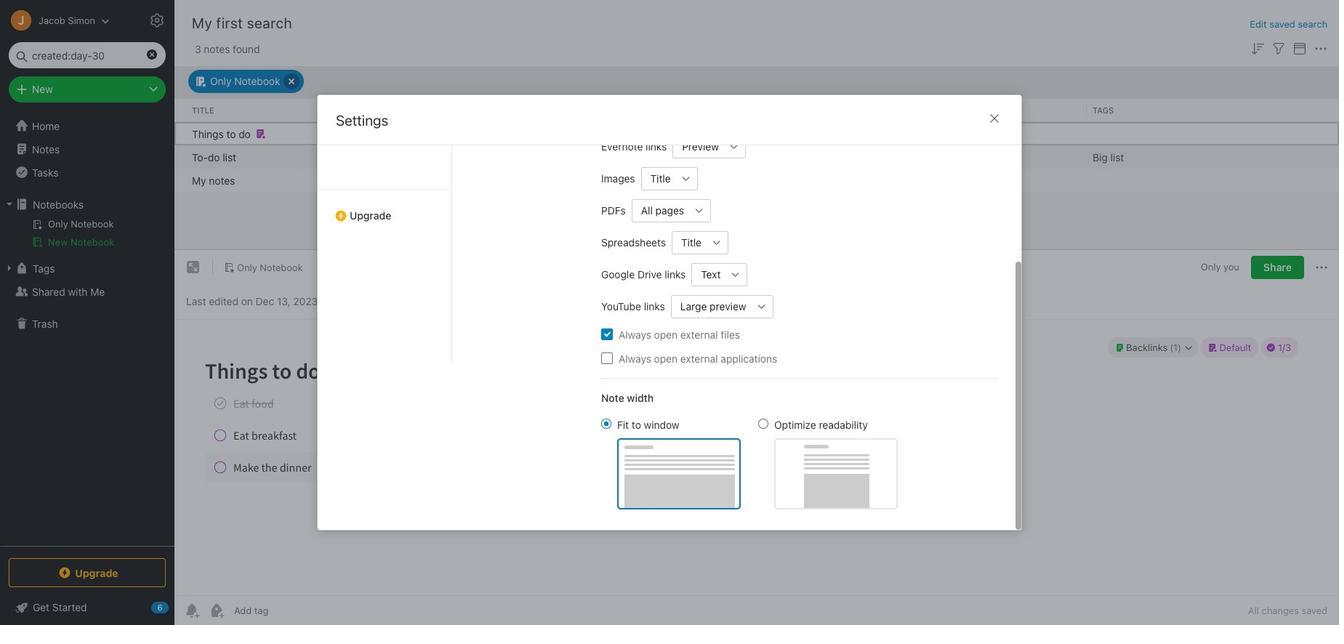 Task type: locate. For each thing, give the bounding box(es) containing it.
on
[[241, 295, 253, 307]]

0 vertical spatial new
[[32, 83, 53, 95]]

tab list
[[470, 0, 590, 363]]

always for always open external files
[[619, 328, 651, 341]]

1 vertical spatial upgrade
[[75, 567, 118, 579]]

2 external from the top
[[680, 352, 718, 365]]

changes
[[1262, 605, 1299, 617]]

evernote
[[601, 140, 643, 153]]

settings image
[[148, 12, 166, 29]]

0 vertical spatial upgrade
[[350, 209, 391, 222]]

1 vertical spatial 7
[[569, 174, 574, 186]]

title button for spreadsheets
[[672, 231, 705, 254]]

preview
[[682, 140, 719, 153]]

only notebook for the topmost the only notebook button
[[210, 75, 280, 87]]

1 horizontal spatial upgrade
[[350, 209, 391, 222]]

all
[[641, 204, 653, 217], [1248, 605, 1259, 617]]

0 horizontal spatial do
[[208, 151, 220, 163]]

to for fit
[[632, 418, 641, 431]]

2 open from the top
[[654, 352, 678, 365]]

0 vertical spatial all
[[641, 204, 653, 217]]

notes
[[204, 43, 230, 55], [209, 174, 235, 186]]

row group containing title
[[175, 99, 1339, 122]]

my inside row group
[[192, 174, 206, 186]]

2 my from the top
[[192, 174, 206, 186]]

to inside button
[[226, 127, 236, 140]]

1 horizontal spatial tags
[[1093, 105, 1114, 114]]

new inside button
[[48, 236, 68, 248]]

new down notebooks
[[48, 236, 68, 248]]

0 horizontal spatial all
[[641, 204, 653, 217]]

search
[[247, 15, 292, 31], [1298, 18, 1328, 30]]

tags
[[1093, 105, 1114, 114], [33, 262, 55, 274]]

edit
[[1250, 18, 1267, 30]]

notebook down found at the top of the page
[[234, 75, 280, 87]]

settings tooltip
[[161, 6, 232, 35]]

2 7 min ago from the top
[[569, 174, 614, 186]]

list down things to do
[[223, 151, 236, 163]]

row group containing things to do
[[175, 122, 1339, 192]]

always right always open external applications checkbox
[[619, 352, 651, 365]]

expand tags image
[[4, 262, 15, 274]]

all inside the note window 'element'
[[1248, 605, 1259, 617]]

only notebook down found at the top of the page
[[210, 75, 280, 87]]

youtube links
[[601, 300, 665, 313]]

links down drive
[[644, 300, 665, 313]]

ago
[[597, 151, 614, 163], [740, 151, 758, 163], [597, 174, 614, 186]]

do
[[239, 127, 251, 140], [208, 151, 220, 163]]

my up 3
[[192, 15, 212, 31]]

open down "always open external files" at the bottom
[[654, 352, 678, 365]]

close image
[[986, 110, 1003, 127]]

0 vertical spatial settings
[[183, 14, 221, 25]]

1 vertical spatial my
[[192, 174, 206, 186]]

optimize readability
[[774, 418, 868, 431]]

notebooks
[[33, 198, 84, 210]]

1 external from the top
[[680, 328, 718, 341]]

2 always from the top
[[619, 352, 651, 365]]

2 vertical spatial notebook
[[260, 261, 303, 273]]

3 notes found
[[195, 43, 260, 55]]

1 vertical spatial only notebook
[[237, 261, 303, 273]]

option group
[[601, 417, 898, 509]]

notes for my
[[209, 174, 235, 186]]

text button
[[692, 263, 724, 286]]

0 vertical spatial do
[[239, 127, 251, 140]]

fit to window
[[617, 418, 680, 431]]

0 vertical spatial links
[[646, 140, 667, 153]]

my first search
[[192, 15, 292, 31]]

notes for 3
[[204, 43, 230, 55]]

1 vertical spatial new
[[48, 236, 68, 248]]

upgrade for the top upgrade popup button
[[350, 209, 391, 222]]

links right evernote
[[646, 140, 667, 153]]

links for evernote links
[[646, 140, 667, 153]]

google drive links
[[601, 268, 686, 281]]

1 always from the top
[[619, 328, 651, 341]]

min left images
[[577, 174, 594, 186]]

0 vertical spatial external
[[680, 328, 718, 341]]

big list
[[1093, 151, 1124, 163]]

only notebook button
[[188, 69, 304, 93], [219, 257, 308, 278]]

row group
[[175, 99, 1339, 122], [175, 122, 1339, 192]]

0 vertical spatial always
[[619, 328, 651, 341]]

upgrade button
[[318, 189, 452, 228], [9, 558, 166, 587]]

all pages button
[[632, 199, 688, 222]]

only notebook button down found at the top of the page
[[188, 69, 304, 93]]

title up text button
[[681, 236, 702, 249]]

tree
[[0, 114, 175, 545]]

all pages
[[641, 204, 684, 217]]

my for my first search
[[192, 15, 212, 31]]

external up always open external applications
[[680, 328, 718, 341]]

Fit to window radio
[[601, 418, 611, 429]]

only up on
[[237, 261, 257, 273]]

new for new notebook
[[48, 236, 68, 248]]

open for always open external applications
[[654, 352, 678, 365]]

links for youtube links
[[644, 300, 665, 313]]

search inside button
[[1298, 18, 1328, 30]]

search right the edit
[[1298, 18, 1328, 30]]

1 vertical spatial saved
[[1302, 605, 1328, 617]]

all inside the all pages button
[[641, 204, 653, 217]]

do up my notes
[[208, 151, 220, 163]]

new
[[32, 83, 53, 95], [48, 236, 68, 248]]

only left you
[[1201, 261, 1221, 273]]

column header
[[842, 104, 1081, 116]]

0 horizontal spatial saved
[[1270, 18, 1296, 30]]

new inside popup button
[[32, 83, 53, 95]]

1 horizontal spatial settings
[[336, 112, 388, 129]]

Choose default view option for Spreadsheets field
[[672, 231, 729, 254]]

only notebook inside the note window 'element'
[[237, 261, 303, 273]]

Optimize readability radio
[[758, 418, 769, 429]]

upgrade for upgrade popup button to the bottom
[[75, 567, 118, 579]]

width
[[627, 392, 654, 404]]

1 horizontal spatial to
[[632, 418, 641, 431]]

0 vertical spatial 7 min ago
[[569, 151, 614, 163]]

only down 3 notes found
[[210, 75, 232, 87]]

new button
[[9, 76, 166, 103]]

1 vertical spatial title button
[[672, 231, 705, 254]]

shared
[[32, 285, 65, 298]]

my down to-
[[192, 174, 206, 186]]

Search text field
[[19, 42, 156, 68]]

0 vertical spatial upgrade button
[[318, 189, 452, 228]]

share
[[1264, 261, 1292, 273]]

2 row group from the top
[[175, 122, 1339, 192]]

0 vertical spatial only notebook
[[210, 75, 280, 87]]

1 vertical spatial do
[[208, 151, 220, 163]]

spreadsheets
[[601, 236, 666, 249]]

notebook up 13,
[[260, 261, 303, 273]]

1 vertical spatial tags
[[33, 262, 55, 274]]

to right things at the left
[[226, 127, 236, 140]]

settings inside tooltip
[[183, 14, 221, 25]]

upgrade
[[350, 209, 391, 222], [75, 567, 118, 579]]

32 min ago
[[705, 151, 758, 163]]

7 min ago up the pdfs
[[569, 174, 614, 186]]

notebook up tags button
[[71, 236, 115, 248]]

1 open from the top
[[654, 328, 678, 341]]

1 vertical spatial always
[[619, 352, 651, 365]]

1 horizontal spatial search
[[1298, 18, 1328, 30]]

saved right the edit
[[1270, 18, 1296, 30]]

home link
[[0, 114, 175, 137]]

1 vertical spatial title
[[650, 172, 671, 185]]

notes down 'to-do list' at the left of page
[[209, 174, 235, 186]]

tags up shared in the left of the page
[[33, 262, 55, 274]]

2023
[[293, 295, 318, 307]]

always right always open external files 'option'
[[619, 328, 651, 341]]

links right drive
[[665, 268, 686, 281]]

Choose default view option for Images field
[[641, 167, 698, 190]]

open up always open external applications
[[654, 328, 678, 341]]

2 horizontal spatial title
[[681, 236, 702, 249]]

0 horizontal spatial tags
[[33, 262, 55, 274]]

1 horizontal spatial saved
[[1302, 605, 1328, 617]]

do right things at the left
[[239, 127, 251, 140]]

title for images
[[650, 172, 671, 185]]

all left the changes
[[1248, 605, 1259, 617]]

0 vertical spatial open
[[654, 328, 678, 341]]

title button up the all pages button on the top of the page
[[641, 167, 675, 190]]

title inside field
[[650, 172, 671, 185]]

external down "always open external files" at the bottom
[[680, 352, 718, 365]]

readability
[[819, 418, 868, 431]]

list
[[223, 151, 236, 163], [1111, 151, 1124, 163]]

0 horizontal spatial upgrade
[[75, 567, 118, 579]]

title up the all pages button on the top of the page
[[650, 172, 671, 185]]

0 vertical spatial notes
[[204, 43, 230, 55]]

Choose default view option for YouTube links field
[[671, 295, 773, 318]]

1 vertical spatial notebook
[[71, 236, 115, 248]]

title button
[[641, 167, 675, 190], [672, 231, 705, 254]]

tree containing home
[[0, 114, 175, 545]]

add tag image
[[208, 602, 225, 619]]

tags up big
[[1093, 105, 1114, 114]]

7 min ago
[[569, 151, 614, 163], [569, 174, 614, 186]]

all changes saved
[[1248, 605, 1328, 617]]

1 vertical spatial external
[[680, 352, 718, 365]]

notes right 3
[[204, 43, 230, 55]]

ago up the pdfs
[[597, 174, 614, 186]]

new up home
[[32, 83, 53, 95]]

1 7 from the top
[[569, 151, 574, 163]]

Always open external applications checkbox
[[601, 353, 613, 364]]

1 horizontal spatial list
[[1111, 151, 1124, 163]]

title inside choose default view option for spreadsheets field
[[681, 236, 702, 249]]

2 vertical spatial links
[[644, 300, 665, 313]]

2 list from the left
[[1111, 151, 1124, 163]]

title
[[192, 105, 214, 114], [650, 172, 671, 185], [681, 236, 702, 249]]

1 vertical spatial to
[[632, 418, 641, 431]]

0 horizontal spatial to
[[226, 127, 236, 140]]

0 vertical spatial tags
[[1093, 105, 1114, 114]]

1 vertical spatial all
[[1248, 605, 1259, 617]]

0 vertical spatial 7
[[569, 151, 574, 163]]

to right the fit at the left
[[632, 418, 641, 431]]

1 my from the top
[[192, 15, 212, 31]]

7 min ago up images
[[569, 151, 614, 163]]

my
[[192, 15, 212, 31], [192, 174, 206, 186]]

7 left images
[[569, 174, 574, 186]]

0 vertical spatial my
[[192, 15, 212, 31]]

only you
[[1201, 261, 1240, 273]]

Choose default view option for PDFs field
[[632, 199, 711, 222]]

youtube
[[601, 300, 641, 313]]

only notebook button up dec
[[219, 257, 308, 278]]

0 horizontal spatial list
[[223, 151, 236, 163]]

open for always open external files
[[654, 328, 678, 341]]

0 horizontal spatial search
[[247, 15, 292, 31]]

title button down all pages "field"
[[672, 231, 705, 254]]

always open external files
[[619, 328, 740, 341]]

0 vertical spatial saved
[[1270, 18, 1296, 30]]

settings
[[183, 14, 221, 25], [336, 112, 388, 129]]

ago up images
[[597, 151, 614, 163]]

large
[[680, 300, 707, 313]]

1 horizontal spatial only
[[237, 261, 257, 273]]

search up found at the top of the page
[[247, 15, 292, 31]]

large preview button
[[671, 295, 750, 318]]

7 left evernote
[[569, 151, 574, 163]]

2 vertical spatial title
[[681, 236, 702, 249]]

1 horizontal spatial do
[[239, 127, 251, 140]]

0 vertical spatial title button
[[641, 167, 675, 190]]

dec
[[256, 295, 274, 307]]

Note Editor text field
[[175, 320, 1339, 595]]

images
[[601, 172, 635, 185]]

1 vertical spatial open
[[654, 352, 678, 365]]

pages
[[656, 204, 684, 217]]

edited
[[209, 295, 238, 307]]

always
[[619, 328, 651, 341], [619, 352, 651, 365]]

only notebook up dec
[[237, 261, 303, 273]]

list right big
[[1111, 151, 1124, 163]]

0 vertical spatial to
[[226, 127, 236, 140]]

0 vertical spatial title
[[192, 105, 214, 114]]

all left pages
[[641, 204, 653, 217]]

last
[[186, 295, 206, 307]]

to
[[226, 127, 236, 140], [632, 418, 641, 431]]

1 horizontal spatial all
[[1248, 605, 1259, 617]]

note width
[[601, 392, 654, 404]]

7
[[569, 151, 574, 163], [569, 174, 574, 186]]

only notebook
[[210, 75, 280, 87], [237, 261, 303, 273]]

1 row group from the top
[[175, 99, 1339, 122]]

note
[[601, 392, 624, 404]]

3
[[195, 43, 201, 55]]

saved right the changes
[[1302, 605, 1328, 617]]

external
[[680, 328, 718, 341], [680, 352, 718, 365]]

1 vertical spatial 7 min ago
[[569, 174, 614, 186]]

tags inside tags button
[[33, 262, 55, 274]]

saved
[[1270, 18, 1296, 30], [1302, 605, 1328, 617]]

1 horizontal spatial upgrade button
[[318, 189, 452, 228]]

links
[[646, 140, 667, 153], [665, 268, 686, 281], [644, 300, 665, 313]]

title up things at the left
[[192, 105, 214, 114]]

0 horizontal spatial title
[[192, 105, 214, 114]]

min
[[577, 151, 594, 163], [720, 151, 737, 163], [577, 174, 594, 186]]

add a reminder image
[[183, 602, 201, 619]]

only
[[210, 75, 232, 87], [1201, 261, 1221, 273], [237, 261, 257, 273]]

None search field
[[19, 42, 156, 68]]

1 vertical spatial only notebook button
[[219, 257, 308, 278]]

0 horizontal spatial settings
[[183, 14, 221, 25]]

0 horizontal spatial upgrade button
[[9, 558, 166, 587]]

1 vertical spatial notes
[[209, 174, 235, 186]]

1 horizontal spatial title
[[650, 172, 671, 185]]



Task type: vqa. For each thing, say whether or not it's contained in the screenshot.


Task type: describe. For each thing, give the bounding box(es) containing it.
notebooks link
[[0, 193, 174, 216]]

do inside button
[[239, 127, 251, 140]]

first
[[216, 15, 243, 31]]

things to do button
[[175, 122, 1339, 145]]

you
[[1224, 261, 1240, 273]]

all for all changes saved
[[1248, 605, 1259, 617]]

last edited on dec 13, 2023
[[186, 295, 318, 307]]

notes link
[[0, 137, 174, 161]]

2 7 from the top
[[569, 174, 574, 186]]

shared with me link
[[0, 280, 174, 303]]

title button for images
[[641, 167, 675, 190]]

new notebook button
[[0, 233, 174, 251]]

saved inside the note window 'element'
[[1302, 605, 1328, 617]]

note window element
[[175, 250, 1339, 625]]

new for new
[[32, 83, 53, 95]]

google
[[601, 268, 635, 281]]

to for things
[[226, 127, 236, 140]]

option group containing fit to window
[[601, 417, 898, 509]]

share button
[[1251, 256, 1304, 279]]

fit
[[617, 418, 629, 431]]

to-
[[192, 151, 208, 163]]

home
[[32, 120, 60, 132]]

Choose default view option for Evernote links field
[[673, 135, 746, 158]]

only notebook button inside the note window 'element'
[[219, 257, 308, 278]]

1 7 min ago from the top
[[569, 151, 614, 163]]

new notebook
[[48, 236, 115, 248]]

notebook inside button
[[71, 236, 115, 248]]

0 vertical spatial notebook
[[234, 75, 280, 87]]

expand note image
[[185, 259, 202, 276]]

trash
[[32, 317, 58, 330]]

found
[[233, 43, 260, 55]]

search for edit saved search
[[1298, 18, 1328, 30]]

shared with me
[[32, 285, 105, 298]]

notebook inside the note window 'element'
[[260, 261, 303, 273]]

big
[[1093, 151, 1108, 163]]

trash link
[[0, 312, 174, 335]]

external for applications
[[680, 352, 718, 365]]

external for files
[[680, 328, 718, 341]]

1 list from the left
[[223, 151, 236, 163]]

0 horizontal spatial only
[[210, 75, 232, 87]]

column header inside row group
[[842, 104, 1081, 116]]

window
[[644, 418, 680, 431]]

Choose default view option for Google Drive links field
[[692, 263, 748, 286]]

preview button
[[673, 135, 723, 158]]

tasks button
[[0, 161, 174, 184]]

my notes
[[192, 174, 235, 186]]

13,
[[277, 295, 290, 307]]

things
[[192, 127, 224, 140]]

evernote links
[[601, 140, 667, 153]]

1 vertical spatial settings
[[336, 112, 388, 129]]

saved inside button
[[1270, 18, 1296, 30]]

edit saved search button
[[1250, 17, 1328, 32]]

my for my notes
[[192, 174, 206, 186]]

me
[[90, 285, 105, 298]]

preview
[[710, 300, 746, 313]]

tasks
[[32, 166, 58, 178]]

always open external applications
[[619, 352, 777, 365]]

Always open external files checkbox
[[601, 329, 613, 340]]

ago down the 'things to do' button
[[740, 151, 758, 163]]

drive
[[638, 268, 662, 281]]

32
[[705, 151, 718, 163]]

notes
[[32, 143, 60, 155]]

edit saved search
[[1250, 18, 1328, 30]]

min right '32' on the right top of page
[[720, 151, 737, 163]]

things to do
[[192, 127, 251, 140]]

large preview
[[680, 300, 746, 313]]

to-do list
[[192, 151, 236, 163]]

1 vertical spatial upgrade button
[[9, 558, 166, 587]]

all for all pages
[[641, 204, 653, 217]]

1 vertical spatial links
[[665, 268, 686, 281]]

applications
[[721, 352, 777, 365]]

text
[[701, 268, 721, 281]]

pdfs
[[601, 204, 626, 217]]

search for my first search
[[247, 15, 292, 31]]

optimize
[[774, 418, 816, 431]]

0 vertical spatial only notebook button
[[188, 69, 304, 93]]

expand notebooks image
[[4, 198, 15, 210]]

always for always open external applications
[[619, 352, 651, 365]]

new notebook group
[[0, 216, 174, 257]]

title for spreadsheets
[[681, 236, 702, 249]]

tags button
[[0, 257, 174, 280]]

files
[[721, 328, 740, 341]]

with
[[68, 285, 88, 298]]

2 horizontal spatial only
[[1201, 261, 1221, 273]]

min left evernote
[[577, 151, 594, 163]]

only notebook for the only notebook button in the note window 'element'
[[237, 261, 303, 273]]



